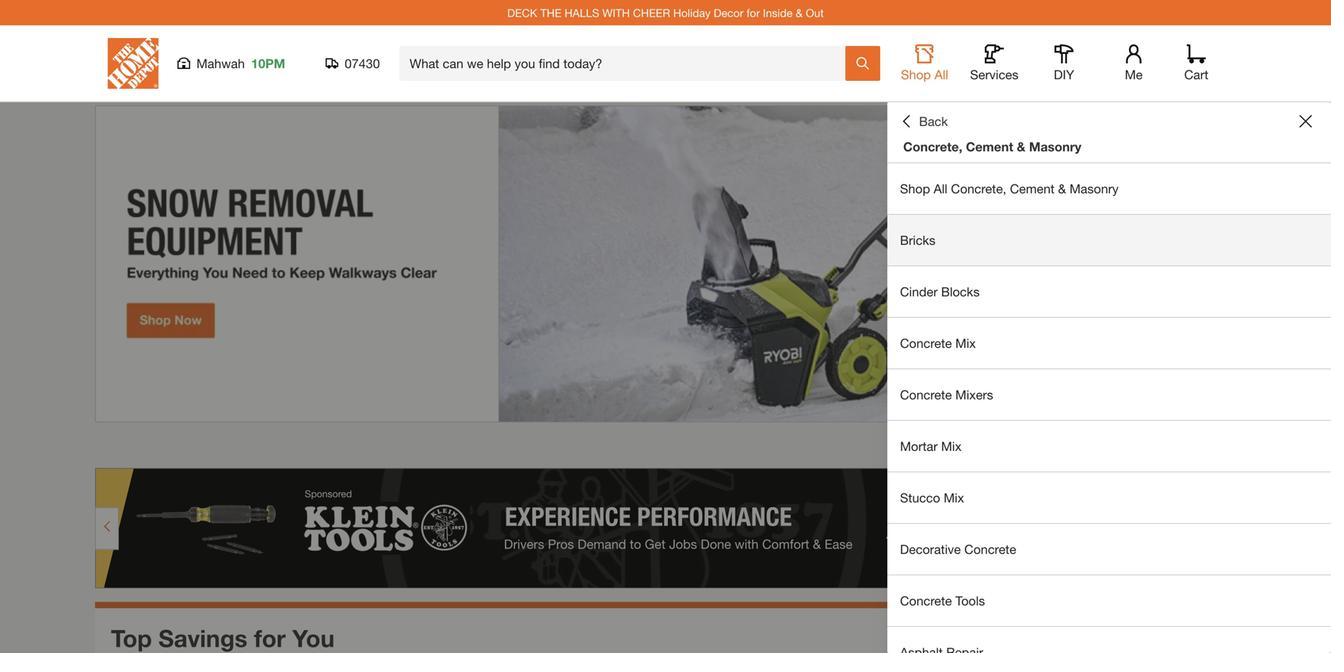 Task type: describe. For each thing, give the bounding box(es) containing it.
me button
[[1109, 44, 1159, 82]]

shop all concrete, cement & masonry link
[[888, 163, 1331, 214]]

mix for concrete mix
[[956, 336, 976, 351]]

stucco mix link
[[888, 472, 1331, 523]]

mahwah
[[197, 56, 245, 71]]

feedback link image
[[1310, 268, 1331, 353]]

inside
[[763, 6, 793, 19]]

0 vertical spatial for
[[747, 6, 760, 19]]

diy
[[1054, 67, 1075, 82]]

shop all concrete, cement & masonry
[[900, 181, 1119, 196]]

0 vertical spatial masonry
[[1029, 139, 1082, 154]]

mixers
[[956, 387, 994, 402]]

shop for shop all concrete, cement & masonry
[[900, 181, 930, 196]]

savings
[[158, 624, 247, 652]]

holiday
[[673, 6, 711, 19]]

services
[[970, 67, 1019, 82]]

bricks link
[[888, 215, 1331, 265]]

the
[[540, 6, 562, 19]]

07430 button
[[326, 55, 380, 71]]

mix for stucco mix
[[944, 490, 964, 505]]

concrete for concrete mix
[[900, 336, 952, 351]]

back button
[[900, 113, 948, 129]]

deck the halls with cheer holiday decor for inside & out
[[507, 6, 824, 19]]

0 vertical spatial cement
[[966, 139, 1014, 154]]

concrete mix
[[900, 336, 976, 351]]

2 vertical spatial &
[[1058, 181, 1066, 196]]

the home depot logo image
[[108, 38, 159, 89]]

concrete mix link
[[888, 318, 1331, 369]]

blocks
[[941, 284, 980, 299]]

0 vertical spatial concrete,
[[903, 139, 963, 154]]

concrete for concrete mixers
[[900, 387, 952, 402]]

shop all button
[[899, 44, 950, 82]]

you
[[292, 624, 335, 652]]

decorative concrete
[[900, 542, 1017, 557]]

out
[[806, 6, 824, 19]]

mahwah 10pm
[[197, 56, 285, 71]]

07430
[[345, 56, 380, 71]]

decor
[[714, 6, 744, 19]]

cart link
[[1179, 44, 1214, 82]]

0 horizontal spatial for
[[254, 624, 286, 652]]

shop all
[[901, 67, 949, 82]]

masonry inside shop all concrete, cement & masonry link
[[1070, 181, 1119, 196]]

What can we help you find today? search field
[[410, 47, 845, 80]]



Task type: locate. For each thing, give the bounding box(es) containing it.
mix for mortar mix
[[941, 439, 962, 454]]

masonry up 'bricks' link
[[1070, 181, 1119, 196]]

decorative concrete link
[[888, 524, 1331, 575]]

cement down concrete, cement & masonry
[[1010, 181, 1055, 196]]

1 vertical spatial cement
[[1010, 181, 1055, 196]]

cement
[[966, 139, 1014, 154], [1010, 181, 1055, 196]]

halls
[[565, 6, 599, 19]]

all
[[935, 67, 949, 82], [934, 181, 948, 196]]

mortar mix link
[[888, 421, 1331, 472]]

stucco mix
[[900, 490, 964, 505]]

cheer
[[633, 6, 670, 19]]

drawer close image
[[1300, 115, 1312, 128]]

all up bricks
[[934, 181, 948, 196]]

2 horizontal spatial &
[[1058, 181, 1066, 196]]

for left inside on the right of page
[[747, 6, 760, 19]]

shop inside menu
[[900, 181, 930, 196]]

concrete
[[900, 336, 952, 351], [900, 387, 952, 402], [965, 542, 1017, 557], [900, 593, 952, 608]]

all up back
[[935, 67, 949, 82]]

concrete, inside menu
[[951, 181, 1007, 196]]

top
[[111, 624, 152, 652]]

1 vertical spatial all
[[934, 181, 948, 196]]

for
[[747, 6, 760, 19], [254, 624, 286, 652]]

all inside shop all concrete, cement & masonry link
[[934, 181, 948, 196]]

with
[[603, 6, 630, 19]]

stucco
[[900, 490, 940, 505]]

cinder blocks
[[900, 284, 980, 299]]

shop for shop all
[[901, 67, 931, 82]]

0 vertical spatial mix
[[956, 336, 976, 351]]

2 vertical spatial mix
[[944, 490, 964, 505]]

concrete left mixers on the right bottom
[[900, 387, 952, 402]]

mix right the mortar at bottom right
[[941, 439, 962, 454]]

all for shop all
[[935, 67, 949, 82]]

shop up back button
[[901, 67, 931, 82]]

concrete for concrete tools
[[900, 593, 952, 608]]

concrete, down concrete, cement & masonry
[[951, 181, 1007, 196]]

concrete mixers
[[900, 387, 994, 402]]

0 vertical spatial shop
[[901, 67, 931, 82]]

cart
[[1185, 67, 1209, 82]]

1 vertical spatial concrete,
[[951, 181, 1007, 196]]

top savings for you
[[111, 624, 335, 652]]

deck the halls with cheer holiday decor for inside & out link
[[507, 6, 824, 19]]

1 vertical spatial mix
[[941, 439, 962, 454]]

0 vertical spatial &
[[796, 6, 803, 19]]

diy button
[[1039, 44, 1090, 82]]

deck
[[507, 6, 537, 19]]

&
[[796, 6, 803, 19], [1017, 139, 1026, 154], [1058, 181, 1066, 196]]

cinder blocks link
[[888, 266, 1331, 317]]

all inside shop all button
[[935, 67, 949, 82]]

services button
[[969, 44, 1020, 82]]

cement inside shop all concrete, cement & masonry link
[[1010, 181, 1055, 196]]

masonry up shop all concrete, cement & masonry
[[1029, 139, 1082, 154]]

1 horizontal spatial for
[[747, 6, 760, 19]]

image for snow removal equipment everything you need to keep walkways clear image
[[95, 105, 1236, 422]]

concrete mixers link
[[888, 369, 1331, 420]]

concrete up "tools" at the bottom
[[965, 542, 1017, 557]]

concrete, down back
[[903, 139, 963, 154]]

& up 'bricks' link
[[1058, 181, 1066, 196]]

menu
[[888, 163, 1331, 653]]

0 vertical spatial all
[[935, 67, 949, 82]]

for left you
[[254, 624, 286, 652]]

1 horizontal spatial &
[[1017, 139, 1026, 154]]

concrete, cement & masonry
[[903, 139, 1082, 154]]

mortar
[[900, 439, 938, 454]]

concrete tools
[[900, 593, 985, 608]]

1 vertical spatial shop
[[900, 181, 930, 196]]

masonry
[[1029, 139, 1082, 154], [1070, 181, 1119, 196]]

10pm
[[251, 56, 285, 71]]

all for shop all concrete, cement & masonry
[[934, 181, 948, 196]]

mix down the blocks
[[956, 336, 976, 351]]

shop
[[901, 67, 931, 82], [900, 181, 930, 196]]

menu containing shop all concrete, cement & masonry
[[888, 163, 1331, 653]]

shop up bricks
[[900, 181, 930, 196]]

shop inside button
[[901, 67, 931, 82]]

mix right the stucco at the bottom right of the page
[[944, 490, 964, 505]]

& up shop all concrete, cement & masonry
[[1017, 139, 1026, 154]]

cinder
[[900, 284, 938, 299]]

concrete left "tools" at the bottom
[[900, 593, 952, 608]]

1 vertical spatial &
[[1017, 139, 1026, 154]]

1 vertical spatial for
[[254, 624, 286, 652]]

mix
[[956, 336, 976, 351], [941, 439, 962, 454], [944, 490, 964, 505]]

me
[[1125, 67, 1143, 82]]

concrete down cinder
[[900, 336, 952, 351]]

1 vertical spatial masonry
[[1070, 181, 1119, 196]]

decorative
[[900, 542, 961, 557]]

cement up shop all concrete, cement & masonry
[[966, 139, 1014, 154]]

back
[[919, 114, 948, 129]]

& left the out
[[796, 6, 803, 19]]

concrete tools link
[[888, 575, 1331, 626]]

bricks
[[900, 233, 936, 248]]

concrete,
[[903, 139, 963, 154], [951, 181, 1007, 196]]

0 horizontal spatial &
[[796, 6, 803, 19]]

tools
[[956, 593, 985, 608]]

mortar mix
[[900, 439, 962, 454]]



Task type: vqa. For each thing, say whether or not it's contained in the screenshot.
Top
yes



